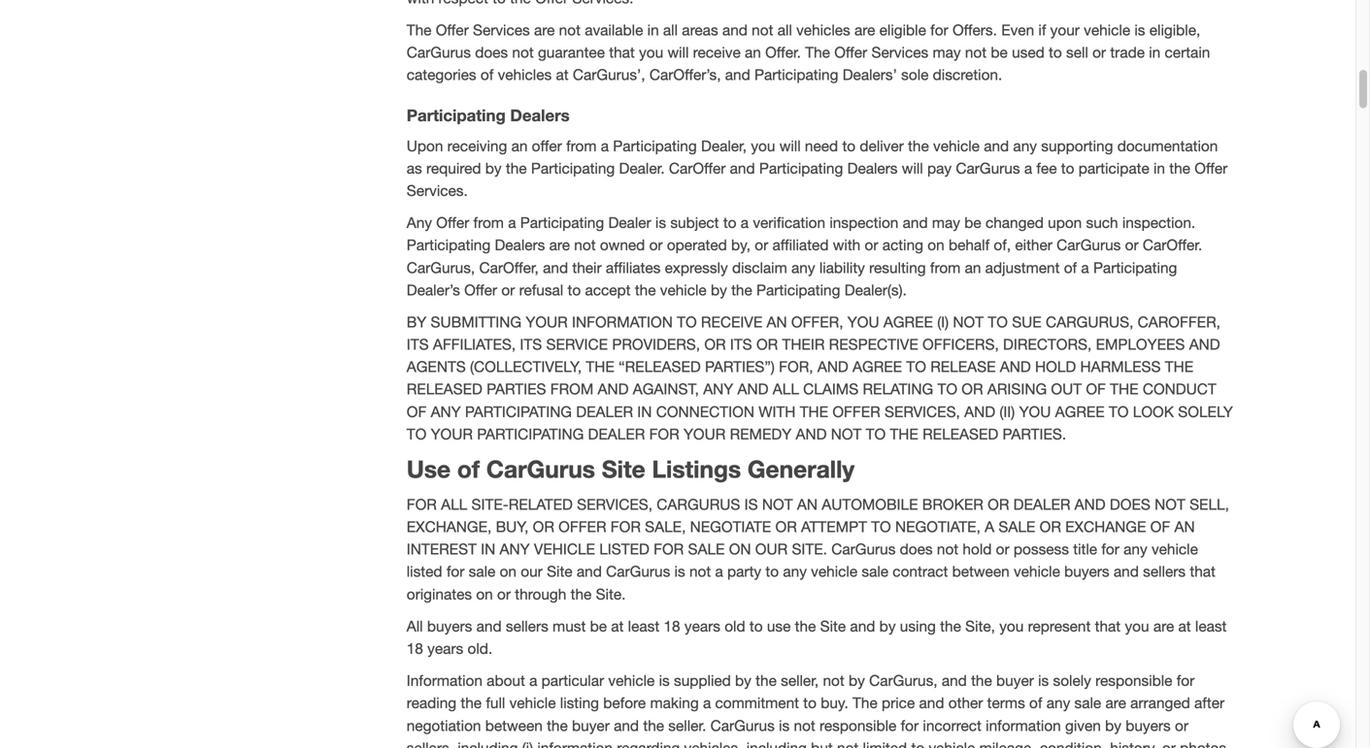 Task type: vqa. For each thing, say whether or not it's contained in the screenshot.
topmost OF
yes



Task type: locate. For each thing, give the bounding box(es) containing it.
terms
[[987, 695, 1025, 713]]

given
[[1065, 718, 1101, 735]]

1 vertical spatial site
[[547, 564, 573, 581]]

including down commitment
[[747, 740, 807, 749]]

1 horizontal spatial the
[[805, 44, 830, 61]]

0 vertical spatial buyer
[[997, 673, 1034, 690]]

an inside by submitting your information to receive an offer, you agree (i) not to sue cargurus, caroffer, its affiliates, its service providers, or its or their respective officers, directors, employees and agents (collectively, the "released parties") for, and agree to release and hold harmless the released parties from and against, any and all claims relating to or arising out of the conduct of any participating dealer in connection with the offer services, and (ii) you agree to look solely to your participating dealer for your remedy and not to the released parties.
[[767, 314, 787, 331]]

0 horizontal spatial sellers
[[506, 618, 549, 636]]

contract
[[893, 564, 948, 581]]

0 vertical spatial an
[[745, 44, 761, 61]]

cargurus inside information about a particular vehicle is supplied by the seller, not by cargurus, and the buyer is solely responsible for reading the full vehicle listing before making a commitment to buy. the price and other terms of any sale are arranged after negotiation between the buyer and the seller. cargurus is not responsible for incorrect information given by buyers or sellers, including (i) information regarding vehicles, including but not limited to vehicle mileage, condition, history, or pho
[[711, 718, 775, 735]]

release
[[931, 359, 996, 376]]

released down release
[[923, 426, 999, 443]]

the down affiliates
[[635, 282, 656, 299]]

by inside upon receiving an offer from a participating dealer, you will need to deliver the vehicle and any supporting documentation as required by the participating dealer. caroffer and participating dealers will pay cargurus a fee to participate in the offer services.
[[485, 160, 502, 177]]

not down the offers.
[[965, 44, 987, 61]]

0 horizontal spatial any
[[431, 403, 461, 421]]

to
[[1049, 44, 1062, 61], [842, 137, 856, 155], [1061, 160, 1075, 177], [723, 214, 737, 232], [568, 282, 581, 299], [766, 564, 779, 581], [750, 618, 763, 636], [803, 695, 817, 713], [911, 740, 925, 749]]

be inside the offer services are not available in all areas and not all vehicles are eligible for offers. even if your vehicle is eligible, cargurus does not guarantee that you will receive an offer. the offer services may not be used to sell or trade in certain categories of vehicles at cargurus', caroffer's, and participating dealers' sole discretion.
[[991, 44, 1008, 61]]

agents
[[407, 359, 466, 376]]

offer up submitting
[[464, 282, 497, 299]]

sale,
[[645, 519, 686, 536]]

2 horizontal spatial your
[[684, 426, 726, 443]]

that inside for all site-related services, cargurus is not an automobile broker or dealer and does not sell, exchange, buy, or offer for sale, negotiate or attempt to negotiate, a sale or exchange of an interest in any vehicle listed for sale on our site. cargurus does not hold or possess title for any vehicle listed for sale on our site and cargurus is not a party to any vehicle sale contract between vehicle buyers and sellers that originates on or through the site.
[[1190, 564, 1216, 581]]

are left arranged
[[1106, 695, 1127, 713]]

to
[[677, 314, 697, 331], [988, 314, 1008, 331], [907, 359, 926, 376], [938, 381, 958, 398], [1109, 403, 1129, 421], [407, 426, 427, 443], [866, 426, 886, 443], [871, 519, 891, 536]]

by inside any offer from a participating dealer is subject to a verification inspection and may be changed upon such inspection. participating dealers are not owned or operated by, or affiliated with or acting on behalf of, either cargurus or caroffer. cargurus, caroffer, and their affiliates expressly disclaim any liability resulting from an adjustment of a participating dealer's offer or refusal to accept the vehicle by the participating dealer(s).
[[711, 282, 727, 299]]

to right limited
[[911, 740, 925, 749]]

0 horizontal spatial cargurus,
[[407, 259, 475, 277]]

cargurus, up price at the right bottom of page
[[869, 673, 938, 690]]

are inside information about a particular vehicle is supplied by the seller, not by cargurus, and the buyer is solely responsible for reading the full vehicle listing before making a commitment to buy. the price and other terms of any sale are arranged after negotiation between the buyer and the seller. cargurus is not responsible for incorrect information given by buyers or sellers, including (i) information regarding vehicles, including but not limited to vehicle mileage, condition, history, or pho
[[1106, 695, 1127, 713]]

your up use
[[431, 426, 473, 443]]

not down negotiate,
[[937, 541, 959, 559]]

2 vertical spatial the
[[853, 695, 878, 713]]

to up relating on the bottom right
[[907, 359, 926, 376]]

hold
[[963, 541, 992, 559]]

0 horizontal spatial at
[[556, 66, 569, 84]]

1 vertical spatial information
[[537, 740, 613, 749]]

2 horizontal spatial an
[[1175, 519, 1195, 536]]

buyer
[[997, 673, 1034, 690], [572, 718, 610, 735]]

by up commitment
[[735, 673, 752, 690]]

all inside for all site-related services, cargurus is not an automobile broker or dealer and does not sell, exchange, buy, or offer for sale, negotiate or attempt to negotiate, a sale or exchange of an interest in any vehicle listed for sale on our site. cargurus does not hold or possess title for any vehicle listed for sale on our site and cargurus is not a party to any vehicle sale contract between vehicle buyers and sellers that originates on or through the site.
[[441, 496, 467, 514]]

will up caroffer's,
[[668, 44, 689, 61]]

an up the their
[[767, 314, 787, 331]]

in down against,
[[637, 403, 652, 421]]

0 horizontal spatial in
[[481, 541, 496, 559]]

1 horizontal spatial all
[[773, 381, 799, 398]]

you up parties.
[[1019, 403, 1051, 421]]

that down available
[[609, 44, 635, 61]]

after
[[1195, 695, 1225, 713]]

dealers'
[[843, 66, 897, 84]]

2 horizontal spatial an
[[965, 259, 981, 277]]

1 horizontal spatial that
[[1095, 618, 1121, 636]]

not
[[953, 314, 984, 331], [831, 426, 862, 443], [762, 496, 793, 514], [1155, 496, 1186, 514]]

is inside any offer from a participating dealer is subject to a verification inspection and may be changed upon such inspection. participating dealers are not owned or operated by, or affiliated with or acting on behalf of, either cargurus or caroffer. cargurus, caroffer, and their affiliates expressly disclaim any liability resulting from an adjustment of a participating dealer's offer or refusal to accept the vehicle by the participating dealer(s).
[[656, 214, 666, 232]]

buyers inside information about a particular vehicle is supplied by the seller, not by cargurus, and the buyer is solely responsible for reading the full vehicle listing before making a commitment to buy. the price and other terms of any sale are arranged after negotiation between the buyer and the seller. cargurus is not responsible for incorrect information given by buyers or sellers, including (i) information regarding vehicles, including but not limited to vehicle mileage, condition, history, or pho
[[1126, 718, 1171, 735]]

1 horizontal spatial information
[[986, 718, 1061, 735]]

1 its from the left
[[407, 336, 429, 354]]

buy,
[[496, 519, 529, 536]]

least
[[628, 618, 660, 636], [1195, 618, 1227, 636]]

or up affiliates
[[649, 237, 663, 254]]

1 vertical spatial on
[[500, 564, 517, 581]]

2 vertical spatial any
[[500, 541, 530, 559]]

and down parties")
[[738, 381, 769, 398]]

does
[[475, 44, 508, 61], [900, 541, 933, 559]]

0 vertical spatial participating
[[465, 403, 572, 421]]

1 horizontal spatial services,
[[885, 403, 960, 421]]

1 horizontal spatial at
[[611, 618, 624, 636]]

between inside for all site-related services, cargurus is not an automobile broker or dealer and does not sell, exchange, buy, or offer for sale, negotiate or attempt to negotiate, a sale or exchange of an interest in any vehicle listed for sale on our site. cargurus does not hold or possess title for any vehicle listed for sale on our site and cargurus is not a party to any vehicle sale contract between vehicle buyers and sellers that originates on or through the site.
[[952, 564, 1010, 581]]

be inside any offer from a participating dealer is subject to a verification inspection and may be changed upon such inspection. participating dealers are not owned or operated by, or affiliated with or acting on behalf of, either cargurus or caroffer. cargurus, caroffer, and their affiliates expressly disclaim any liability resulting from an adjustment of a participating dealer's offer or refusal to accept the vehicle by the participating dealer(s).
[[965, 214, 982, 232]]

on
[[928, 237, 945, 254], [500, 564, 517, 581], [476, 586, 493, 603]]

you inside upon receiving an offer from a participating dealer, you will need to deliver the vehicle and any supporting documentation as required by the participating dealer. caroffer and participating dealers will pay cargurus a fee to participate in the offer services.
[[751, 137, 775, 155]]

cargurus down listed
[[606, 564, 670, 581]]

are inside all buyers and sellers must be at least 18 years old to use the site and by using the site, you represent that you are at least 18 years old.
[[1154, 618, 1174, 636]]

the down claims
[[800, 403, 829, 421]]

and
[[723, 21, 748, 39], [725, 66, 751, 84], [984, 137, 1009, 155], [730, 160, 755, 177], [903, 214, 928, 232], [543, 259, 568, 277], [577, 564, 602, 581], [1114, 564, 1139, 581], [477, 618, 502, 636], [850, 618, 875, 636], [942, 673, 967, 690], [919, 695, 945, 713], [614, 718, 639, 735]]

any down site.
[[783, 564, 807, 581]]

be up "behalf"
[[965, 214, 982, 232]]

any down the buy, at the left bottom of page
[[500, 541, 530, 559]]

that inside the offer services are not available in all areas and not all vehicles are eligible for offers. even if your vehicle is eligible, cargurus does not guarantee that you will receive an offer. the offer services may not be used to sell or trade in certain categories of vehicles at cargurus', caroffer's, and participating dealers' sole discretion.
[[609, 44, 635, 61]]

0 vertical spatial dealers
[[510, 106, 570, 125]]

incorrect
[[923, 718, 982, 735]]

the up categories
[[407, 21, 432, 39]]

of inside for all site-related services, cargurus is not an automobile broker or dealer and does not sell, exchange, buy, or offer for sale, negotiate or attempt to negotiate, a sale or exchange of an interest in any vehicle listed for sale on our site. cargurus does not hold or possess title for any vehicle listed for sale on our site and cargurus is not a party to any vehicle sale contract between vehicle buyers and sellers that originates on or through the site.
[[1151, 519, 1171, 536]]

a
[[601, 137, 609, 155], [1024, 160, 1033, 177], [508, 214, 516, 232], [741, 214, 749, 232], [1081, 259, 1089, 277], [715, 564, 723, 581], [529, 673, 537, 690], [703, 695, 711, 713]]

negotiate
[[690, 519, 771, 536]]

buyer down listing
[[572, 718, 610, 735]]

affiliates
[[606, 259, 661, 277]]

0 vertical spatial site
[[602, 455, 646, 484]]

1 horizontal spatial years
[[685, 618, 721, 636]]

2 its from the left
[[520, 336, 542, 354]]

1 vertical spatial does
[[900, 541, 933, 559]]

areas
[[682, 21, 718, 39]]

of inside any offer from a participating dealer is subject to a verification inspection and may be changed upon such inspection. participating dealers are not owned or operated by, or affiliated with or acting on behalf of, either cargurus or caroffer. cargurus, caroffer, and their affiliates expressly disclaim any liability resulting from an adjustment of a participating dealer's offer or refusal to accept the vehicle by the participating dealer(s).
[[1064, 259, 1077, 277]]

1 horizontal spatial between
[[952, 564, 1010, 581]]

or up a
[[988, 496, 1009, 514]]

is inside the offer services are not available in all areas and not all vehicles are eligible for offers. even if your vehicle is eligible, cargurus does not guarantee that you will receive an offer. the offer services may not be used to sell or trade in certain categories of vehicles at cargurus', caroffer's, and participating dealers' sole discretion.
[[1135, 21, 1146, 39]]

services, inside by submitting your information to receive an offer, you agree (i) not to sue cargurus, caroffer, its affiliates, its service providers, or its or their respective officers, directors, employees and agents (collectively, the "released parties") for, and agree to release and hold harmless the released parties from and against, any and all claims relating to or arising out of the conduct of any participating dealer in connection with the offer services, and (ii) you agree to look solely to your participating dealer for your remedy and not to the released parties.
[[885, 403, 960, 421]]

1 vertical spatial cargurus,
[[869, 673, 938, 690]]

vehicle
[[1084, 21, 1131, 39], [933, 137, 980, 155], [660, 282, 707, 299], [1152, 541, 1198, 559], [811, 564, 858, 581], [1014, 564, 1060, 581], [608, 673, 655, 690], [509, 695, 556, 713], [929, 740, 975, 749]]

categories
[[407, 66, 476, 84]]

1 vertical spatial may
[[932, 214, 961, 232]]

that down sell,
[[1190, 564, 1216, 581]]

or up the possess
[[1040, 519, 1061, 536]]

attempt
[[801, 519, 867, 536]]

the
[[586, 359, 615, 376], [1165, 359, 1194, 376], [1110, 381, 1139, 398], [800, 403, 829, 421], [890, 426, 919, 443]]

and up exchange
[[1075, 496, 1106, 514]]

1 horizontal spatial in
[[637, 403, 652, 421]]

of down agents
[[407, 403, 427, 421]]

1 vertical spatial all
[[441, 496, 467, 514]]

2 vertical spatial that
[[1095, 618, 1121, 636]]

sale left contract
[[862, 564, 889, 581]]

2 vertical spatial site
[[820, 618, 846, 636]]

or inside the offer services are not available in all areas and not all vehicles are eligible for offers. even if your vehicle is eligible, cargurus does not guarantee that you will receive an offer. the offer services may not be used to sell or trade in certain categories of vehicles at cargurus', caroffer's, and participating dealers' sole discretion.
[[1093, 44, 1106, 61]]

of down upon
[[1064, 259, 1077, 277]]

by,
[[731, 237, 751, 254]]

offer down claims
[[833, 403, 881, 421]]

1 vertical spatial responsible
[[820, 718, 897, 735]]

1 horizontal spatial an
[[797, 496, 818, 514]]

or right by,
[[755, 237, 768, 254]]

by
[[407, 314, 427, 331]]

cargurus
[[407, 44, 471, 61], [956, 160, 1020, 177], [1057, 237, 1121, 254], [486, 455, 595, 484], [832, 541, 896, 559], [606, 564, 670, 581], [711, 718, 775, 735]]

is
[[745, 496, 758, 514]]

offer up vehicle at the left
[[559, 519, 607, 536]]

2 horizontal spatial any
[[703, 381, 734, 398]]

upon
[[407, 137, 443, 155]]

2 horizontal spatial be
[[991, 44, 1008, 61]]

2 vertical spatial buyers
[[1126, 718, 1171, 735]]

including
[[458, 740, 518, 749], [747, 740, 807, 749]]

2 horizontal spatial that
[[1190, 564, 1216, 581]]

1 horizontal spatial offer
[[833, 403, 881, 421]]

0 horizontal spatial least
[[628, 618, 660, 636]]

from up the caroffer,
[[474, 214, 504, 232]]

listed
[[407, 564, 442, 581]]

0 horizontal spatial all
[[663, 21, 678, 39]]

to right old
[[750, 618, 763, 636]]

to up use
[[407, 426, 427, 443]]

receive
[[693, 44, 741, 61]]

at inside the offer services are not available in all areas and not all vehicles are eligible for offers. even if your vehicle is eligible, cargurus does not guarantee that you will receive an offer. the offer services may not be used to sell or trade in certain categories of vehicles at cargurus', caroffer's, and participating dealers' sole discretion.
[[556, 66, 569, 84]]

subject
[[670, 214, 719, 232]]

1 vertical spatial the
[[805, 44, 830, 61]]

1 vertical spatial 18
[[407, 641, 423, 658]]

1 vertical spatial vehicles
[[498, 66, 552, 84]]

0 vertical spatial all
[[773, 381, 799, 398]]

on right acting
[[928, 237, 945, 254]]

participating down the caroffer.
[[1094, 259, 1177, 277]]

receive
[[701, 314, 763, 331]]

by down 'receiving'
[[485, 160, 502, 177]]

their
[[782, 336, 825, 354]]

0 vertical spatial responsible
[[1096, 673, 1173, 690]]

services up categories
[[473, 21, 530, 39]]

0 horizontal spatial of
[[407, 403, 427, 421]]

listing
[[560, 695, 599, 713]]

changed
[[986, 214, 1044, 232]]

sellers inside all buyers and sellers must be at least 18 years old to use the site and by using the site, you represent that you are at least 18 years old.
[[506, 618, 549, 636]]

0 vertical spatial that
[[609, 44, 635, 61]]

fee
[[1037, 160, 1057, 177]]

1 vertical spatial an
[[511, 137, 528, 155]]

1 vertical spatial dealers
[[847, 160, 898, 177]]

will inside the offer services are not available in all areas and not all vehicles are eligible for offers. even if your vehicle is eligible, cargurus does not guarantee that you will receive an offer. the offer services may not be used to sell or trade in certain categories of vehicles at cargurus', caroffer's, and participating dealers' sole discretion.
[[668, 44, 689, 61]]

party
[[727, 564, 762, 581]]

offer
[[833, 403, 881, 421], [559, 519, 607, 536]]

0 horizontal spatial will
[[668, 44, 689, 61]]

for down sale,
[[654, 541, 684, 559]]

condition,
[[1040, 740, 1106, 749]]

buyers inside all buyers and sellers must be at least 18 years old to use the site and by using the site, you represent that you are at least 18 years old.
[[427, 618, 472, 636]]

a right about
[[529, 673, 537, 690]]

submitting
[[431, 314, 522, 331]]

be
[[991, 44, 1008, 61], [965, 214, 982, 232], [590, 618, 607, 636]]

0 horizontal spatial sale
[[688, 541, 725, 559]]

2 vertical spatial an
[[965, 259, 981, 277]]

to up by,
[[723, 214, 737, 232]]

upon receiving an offer from a participating dealer, you will need to deliver the vehicle and any supporting documentation as required by the participating dealer. caroffer and participating dealers will pay cargurus a fee to participate in the offer services.
[[407, 137, 1228, 200]]

all left areas
[[663, 21, 678, 39]]

is down sale,
[[675, 564, 685, 581]]

guarantee
[[538, 44, 605, 61]]

sell
[[1066, 44, 1089, 61]]

dealer up the possess
[[1014, 496, 1071, 514]]

cargurus inside the offer services are not available in all areas and not all vehicles are eligible for offers. even if your vehicle is eligible, cargurus does not guarantee that you will receive an offer. the offer services may not be used to sell or trade in certain categories of vehicles at cargurus', caroffer's, and participating dealers' sole discretion.
[[407, 44, 471, 61]]

by inside all buyers and sellers must be at least 18 years old to use the site and by using the site, you represent that you are at least 18 years old.
[[880, 618, 896, 636]]

dealers up "offer"
[[510, 106, 570, 125]]

1 horizontal spatial site
[[602, 455, 646, 484]]

and down before
[[614, 718, 639, 735]]

in
[[647, 21, 659, 39], [1149, 44, 1161, 61], [1154, 160, 1165, 177]]

need
[[805, 137, 838, 155]]

years
[[685, 618, 721, 636], [427, 641, 463, 658]]

2 vertical spatial from
[[930, 259, 961, 277]]

0 horizontal spatial all
[[441, 496, 467, 514]]

0 vertical spatial information
[[986, 718, 1061, 735]]

all up with
[[773, 381, 799, 398]]

0 vertical spatial services,
[[885, 403, 960, 421]]

1 vertical spatial from
[[474, 214, 504, 232]]

0 vertical spatial from
[[566, 137, 597, 155]]

services,
[[885, 403, 960, 421], [577, 496, 653, 514]]

1 horizontal spatial cargurus,
[[869, 673, 938, 690]]

may inside any offer from a participating dealer is subject to a verification inspection and may be changed upon such inspection. participating dealers are not owned or operated by, or affiliated with or acting on behalf of, either cargurus or caroffer. cargurus, caroffer, and their affiliates expressly disclaim any liability resulting from an adjustment of a participating dealer's offer or refusal to accept the vehicle by the participating dealer(s).
[[932, 214, 961, 232]]

may up "behalf"
[[932, 214, 961, 232]]

2 vertical spatial will
[[902, 160, 923, 177]]

services, down relating on the bottom right
[[885, 403, 960, 421]]

participating inside the offer services are not available in all areas and not all vehicles are eligible for offers. even if your vehicle is eligible, cargurus does not guarantee that you will receive an offer. the offer services may not be used to sell or trade in certain categories of vehicles at cargurus', caroffer's, and participating dealers' sole discretion.
[[755, 66, 839, 84]]

and up arising
[[1000, 359, 1031, 376]]

0 vertical spatial cargurus,
[[407, 259, 475, 277]]

officers,
[[923, 336, 999, 354]]

(ii)
[[1000, 403, 1015, 421]]

accept
[[585, 282, 631, 299]]

(collectively,
[[470, 359, 582, 376]]

will left the pay
[[902, 160, 923, 177]]

originates
[[407, 586, 472, 603]]

for
[[931, 21, 949, 39], [1102, 541, 1120, 559], [447, 564, 465, 581], [1177, 673, 1195, 690], [901, 718, 919, 735]]

1 horizontal spatial least
[[1195, 618, 1227, 636]]

0 horizontal spatial does
[[475, 44, 508, 61]]

must
[[553, 618, 586, 636]]

vehicle inside any offer from a participating dealer is subject to a verification inspection and may be changed upon such inspection. participating dealers are not owned or operated by, or affiliated with or acting on behalf of, either cargurus or caroffer. cargurus, caroffer, and their affiliates expressly disclaim any liability resulting from an adjustment of a participating dealer's offer or refusal to accept the vehicle by the participating dealer(s).
[[660, 282, 707, 299]]

for down against,
[[649, 426, 680, 443]]

agree left (i)
[[884, 314, 933, 331]]

directors,
[[1003, 336, 1092, 354]]

the up the pay
[[908, 137, 929, 155]]

released
[[407, 381, 483, 398], [923, 426, 999, 443]]

vehicles down guarantee
[[498, 66, 552, 84]]

full
[[486, 695, 505, 713]]

0 horizontal spatial site
[[547, 564, 573, 581]]

may up the discretion.
[[933, 44, 961, 61]]

that right represent at the bottom
[[1095, 618, 1121, 636]]

and
[[1189, 336, 1220, 354], [818, 359, 849, 376], [1000, 359, 1031, 376], [598, 381, 629, 398], [738, 381, 769, 398], [965, 403, 996, 421], [796, 426, 827, 443], [1075, 496, 1106, 514]]

cargurus inside upon receiving an offer from a participating dealer, you will need to deliver the vehicle and any supporting documentation as required by the participating dealer. caroffer and participating dealers will pay cargurus a fee to participate in the offer services.
[[956, 160, 1020, 177]]

2 horizontal spatial from
[[930, 259, 961, 277]]

released down agents
[[407, 381, 483, 398]]

of right terms
[[1030, 695, 1043, 713]]

in
[[637, 403, 652, 421], [481, 541, 496, 559]]

1 vertical spatial buyers
[[427, 618, 472, 636]]

exchange,
[[407, 519, 492, 536]]

1 horizontal spatial of
[[1086, 381, 1106, 398]]

1 vertical spatial between
[[485, 718, 543, 735]]

old
[[725, 618, 746, 636]]

0 vertical spatial offer
[[833, 403, 881, 421]]

1 horizontal spatial services
[[872, 44, 929, 61]]

responsible up arranged
[[1096, 673, 1173, 690]]

0 horizontal spatial information
[[537, 740, 613, 749]]

caroffer's,
[[650, 66, 721, 84]]

any
[[407, 214, 432, 232]]

be right the must
[[590, 618, 607, 636]]

0 horizontal spatial from
[[474, 214, 504, 232]]

will left need
[[780, 137, 801, 155]]

1 vertical spatial services,
[[577, 496, 653, 514]]

of
[[1086, 381, 1106, 398], [407, 403, 427, 421], [1151, 519, 1171, 536]]

that inside all buyers and sellers must be at least 18 years old to use the site and by using the site, you represent that you are at least 18 years old.
[[1095, 618, 1121, 636]]

least up after
[[1195, 618, 1227, 636]]

0 horizontal spatial an
[[511, 137, 528, 155]]

0 vertical spatial 18
[[664, 618, 680, 636]]

limited
[[863, 740, 907, 749]]

you inside the offer services are not available in all areas and not all vehicles are eligible for offers. even if your vehicle is eligible, cargurus does not guarantee that you will receive an offer. the offer services may not be used to sell or trade in certain categories of vehicles at cargurus', caroffer's, and participating dealers' sole discretion.
[[639, 44, 664, 61]]

not left party
[[690, 564, 711, 581]]

a right "offer"
[[601, 137, 609, 155]]

1 vertical spatial agree
[[853, 359, 902, 376]]

2 horizontal spatial its
[[730, 336, 752, 354]]

any down agents
[[431, 403, 461, 421]]

a down the such
[[1081, 259, 1089, 277]]

solely
[[1178, 403, 1233, 421]]

2 vertical spatial dealers
[[495, 237, 545, 254]]

against,
[[633, 381, 699, 398]]

are up arranged
[[1154, 618, 1174, 636]]

0 horizontal spatial its
[[407, 336, 429, 354]]

a
[[985, 519, 995, 536]]

about
[[487, 673, 525, 690]]

old.
[[468, 641, 493, 658]]

in down documentation
[[1154, 160, 1165, 177]]

0 horizontal spatial buyer
[[572, 718, 610, 735]]

at down guarantee
[[556, 66, 569, 84]]

not left guarantee
[[512, 44, 534, 61]]

for down exchange
[[1102, 541, 1120, 559]]

2 all from the left
[[778, 21, 792, 39]]

may inside the offer services are not available in all areas and not all vehicles are eligible for offers. even if your vehicle is eligible, cargurus does not guarantee that you will receive an offer. the offer services may not be used to sell or trade in certain categories of vehicles at cargurus', caroffer's, and participating dealers' sole discretion.
[[933, 44, 961, 61]]

1 horizontal spatial does
[[900, 541, 933, 559]]

price
[[882, 695, 915, 713]]

your
[[526, 314, 568, 331], [431, 426, 473, 443], [684, 426, 726, 443]]

the
[[908, 137, 929, 155], [506, 160, 527, 177], [1170, 160, 1191, 177], [635, 282, 656, 299], [731, 282, 752, 299], [571, 586, 592, 603], [795, 618, 816, 636], [940, 618, 961, 636], [756, 673, 777, 690], [971, 673, 992, 690], [461, 695, 482, 713], [547, 718, 568, 735], [643, 718, 664, 735]]

you
[[848, 314, 880, 331], [1019, 403, 1051, 421]]

2 vertical spatial be
[[590, 618, 607, 636]]

0 horizontal spatial services
[[473, 21, 530, 39]]

not down claims
[[831, 426, 862, 443]]

dealer inside for all site-related services, cargurus is not an automobile broker or dealer and does not sell, exchange, buy, or offer for sale, negotiate or attempt to negotiate, a sale or exchange of an interest in any vehicle listed for sale on our site. cargurus does not hold or possess title for any vehicle listed for sale on our site and cargurus is not a party to any vehicle sale contract between vehicle buyers and sellers that originates on or through the site.
[[1014, 496, 1071, 514]]

cargurus right the pay
[[956, 160, 1020, 177]]

to right fee at the right of the page
[[1061, 160, 1075, 177]]

your
[[1051, 21, 1080, 39]]

is inside for all site-related services, cargurus is not an automobile broker or dealer and does not sell, exchange, buy, or offer for sale, negotiate or attempt to negotiate, a sale or exchange of an interest in any vehicle listed for sale on our site. cargurus does not hold or possess title for any vehicle listed for sale on our site and cargurus is not a party to any vehicle sale contract between vehicle buyers and sellers that originates on or through the site.
[[675, 564, 685, 581]]

1 least from the left
[[628, 618, 660, 636]]

an down "behalf"
[[965, 259, 981, 277]]

sale
[[469, 564, 496, 581], [862, 564, 889, 581], [1075, 695, 1102, 713]]

and up site. at the left of the page
[[577, 564, 602, 581]]



Task type: describe. For each thing, give the bounding box(es) containing it.
1 horizontal spatial vehicles
[[797, 21, 851, 39]]

0 vertical spatial agree
[[884, 314, 933, 331]]

of inside the offer services are not available in all areas and not all vehicles are eligible for offers. even if your vehicle is eligible, cargurus does not guarantee that you will receive an offer. the offer services may not be used to sell or trade in certain categories of vehicles at cargurus', caroffer's, and participating dealers' sole discretion.
[[481, 66, 494, 84]]

to down seller,
[[803, 695, 817, 713]]

history,
[[1110, 740, 1158, 749]]

regarding
[[617, 740, 680, 749]]

by right seller,
[[849, 673, 865, 690]]

and left using
[[850, 618, 875, 636]]

and up incorrect
[[919, 695, 945, 713]]

remedy
[[730, 426, 792, 443]]

for inside the offer services are not available in all areas and not all vehicles are eligible for offers. even if your vehicle is eligible, cargurus does not guarantee that you will receive an offer. the offer services may not be used to sell or trade in certain categories of vehicles at cargurus', caroffer's, and participating dealers' sole discretion.
[[931, 21, 949, 39]]

parties.
[[1003, 426, 1067, 443]]

automobile
[[822, 496, 918, 514]]

or down related
[[533, 519, 554, 536]]

cargurus up related
[[486, 455, 595, 484]]

1 horizontal spatial sale
[[862, 564, 889, 581]]

sue
[[1012, 314, 1042, 331]]

seller,
[[781, 673, 819, 690]]

not up offer.
[[752, 21, 774, 39]]

cargurus down attempt
[[832, 541, 896, 559]]

commitment
[[715, 695, 799, 713]]

for,
[[779, 359, 813, 376]]

to left sue on the right top
[[988, 314, 1008, 331]]

2 including from the left
[[747, 740, 807, 749]]

operated
[[667, 237, 727, 254]]

parties")
[[705, 359, 775, 376]]

the down documentation
[[1170, 160, 1191, 177]]

to right need
[[842, 137, 856, 155]]

providers,
[[612, 336, 700, 354]]

any inside for all site-related services, cargurus is not an automobile broker or dealer and does not sell, exchange, buy, or offer for sale, negotiate or attempt to negotiate, a sale or exchange of an interest in any vehicle listed for sale on our site. cargurus does not hold or possess title for any vehicle listed for sale on our site and cargurus is not a party to any vehicle sale contract between vehicle buyers and sellers that originates on or through the site.
[[500, 541, 530, 559]]

participating up 'receiving'
[[407, 106, 506, 125]]

the up commitment
[[756, 673, 777, 690]]

site inside for all site-related services, cargurus is not an automobile broker or dealer and does not sell, exchange, buy, or offer for sale, negotiate or attempt to negotiate, a sale or exchange of an interest in any vehicle listed for sale on our site. cargurus does not hold or possess title for any vehicle listed for sale on our site and cargurus is not a party to any vehicle sale contract between vehicle buyers and sellers that originates on or through the site.
[[547, 564, 573, 581]]

relating
[[863, 381, 934, 398]]

1 vertical spatial dealer
[[588, 426, 645, 443]]

in inside by submitting your information to receive an offer, you agree (i) not to sue cargurus, caroffer, its affiliates, its service providers, or its or their respective officers, directors, employees and agents (collectively, the "released parties") for, and agree to release and hold harmless the released parties from and against, any and all claims relating to or arising out of the conduct of any participating dealer in connection with the offer services, and (ii) you agree to look solely to your participating dealer for your remedy and not to the released parties.
[[637, 403, 652, 421]]

services.
[[407, 182, 468, 200]]

offer inside by submitting your information to receive an offer, you agree (i) not to sue cargurus, caroffer, its affiliates, its service providers, or its or their respective officers, directors, employees and agents (collectively, the "released parties") for, and agree to release and hold harmless the released parties from and against, any and all claims relating to or arising out of the conduct of any participating dealer in connection with the offer services, and (ii) you agree to look solely to your participating dealer for your remedy and not to the released parties.
[[833, 403, 881, 421]]

title
[[1073, 541, 1098, 559]]

caroffer,
[[479, 259, 539, 277]]

or up parties")
[[757, 336, 778, 354]]

vehicles,
[[684, 740, 742, 749]]

any inside any offer from a participating dealer is subject to a verification inspection and may be changed upon such inspection. participating dealers are not owned or operated by, or affiliated with or acting on behalf of, either cargurus or caroffer. cargurus, caroffer, and their affiliates expressly disclaim any liability resulting from an adjustment of a participating dealer's offer or refusal to accept the vehicle by the participating dealer(s).
[[792, 259, 815, 277]]

cargurus, inside information about a particular vehicle is supplied by the seller, not by cargurus, and the buyer is solely responsible for reading the full vehicle listing before making a commitment to buy. the price and other terms of any sale are arranged after negotiation between the buyer and the seller. cargurus is not responsible for incorrect information given by buyers or sellers, including (i) information regarding vehicles, including but not limited to vehicle mileage, condition, history, or pho
[[869, 673, 938, 690]]

either
[[1015, 237, 1053, 254]]

documentation
[[1118, 137, 1218, 155]]

offer right any
[[436, 214, 469, 232]]

2 vertical spatial agree
[[1055, 403, 1105, 421]]

cargurus,
[[1046, 314, 1134, 331]]

or down arranged
[[1175, 718, 1189, 735]]

or up our
[[776, 519, 797, 536]]

are inside any offer from a participating dealer is subject to a verification inspection and may be changed upon such inspection. participating dealers are not owned or operated by, or affiliated with or acting on behalf of, either cargurus or caroffer. cargurus, caroffer, and their affiliates expressly disclaim any liability resulting from an adjustment of a participating dealer's offer or refusal to accept the vehicle by the participating dealer(s).
[[549, 237, 570, 254]]

offer inside for all site-related services, cargurus is not an automobile broker or dealer and does not sell, exchange, buy, or offer for sale, negotiate or attempt to negotiate, a sale or exchange of an interest in any vehicle listed for sale on our site. cargurus does not hold or possess title for any vehicle listed for sale on our site and cargurus is not a party to any vehicle sale contract between vehicle buyers and sellers that originates on or through the site.
[[559, 519, 607, 536]]

a left fee at the right of the page
[[1024, 160, 1033, 177]]

1 horizontal spatial will
[[780, 137, 801, 155]]

a up the caroffer,
[[508, 214, 516, 232]]

if
[[1039, 21, 1046, 39]]

0 vertical spatial dealer
[[576, 403, 633, 421]]

1 vertical spatial years
[[427, 641, 463, 658]]

owned
[[600, 237, 645, 254]]

0 vertical spatial sale
[[999, 519, 1036, 536]]

related
[[509, 496, 573, 514]]

and down receive
[[725, 66, 751, 84]]

are left eligible
[[855, 21, 875, 39]]

0 horizontal spatial on
[[476, 586, 493, 603]]

eligible,
[[1150, 21, 1201, 39]]

0 vertical spatial in
[[647, 21, 659, 39]]

to down their
[[568, 282, 581, 299]]

their
[[572, 259, 602, 277]]

or right hold on the bottom
[[996, 541, 1010, 559]]

offer,
[[791, 314, 844, 331]]

sellers inside for all site-related services, cargurus is not an automobile broker or dealer and does not sell, exchange, buy, or offer for sale, negotiate or attempt to negotiate, a sale or exchange of an interest in any vehicle listed for sale on our site. cargurus does not hold or possess title for any vehicle listed for sale on our site and cargurus is not a party to any vehicle sale contract between vehicle buyers and sellers that originates on or through the site.
[[1143, 564, 1186, 581]]

1 vertical spatial in
[[1149, 44, 1161, 61]]

0 horizontal spatial responsible
[[820, 718, 897, 735]]

not up guarantee
[[559, 21, 581, 39]]

to up the providers,
[[677, 314, 697, 331]]

for up after
[[1177, 673, 1195, 690]]

claims
[[803, 381, 859, 398]]

between inside information about a particular vehicle is supplied by the seller, not by cargurus, and the buyer is solely responsible for reading the full vehicle listing before making a commitment to buy. the price and other terms of any sale are arranged after negotiation between the buyer and the seller. cargurus is not responsible for incorrect information given by buyers or sellers, including (i) information regarding vehicles, including but not limited to vehicle mileage, condition, history, or pho
[[485, 718, 543, 735]]

dealer,
[[701, 137, 747, 155]]

from
[[550, 381, 594, 398]]

1 vertical spatial of
[[407, 403, 427, 421]]

buy.
[[821, 695, 849, 713]]

offer up dealers'
[[834, 44, 867, 61]]

information about a particular vehicle is supplied by the seller, not by cargurus, and the buyer is solely responsible for reading the full vehicle listing before making a commitment to buy. the price and other terms of any sale are arranged after negotiation between the buyer and the seller. cargurus is not responsible for incorrect information given by buyers or sellers, including (i) information regarding vehicles, including but not limited to vehicle mileage, condition, history, or pho
[[407, 673, 1229, 749]]

not up but
[[794, 718, 816, 735]]

a inside for all site-related services, cargurus is not an automobile broker or dealer and does not sell, exchange, buy, or offer for sale, negotiate or attempt to negotiate, a sale or exchange of an interest in any vehicle listed for sale on our site. cargurus does not hold or possess title for any vehicle listed for sale on our site and cargurus is not a party to any vehicle sale contract between vehicle buyers and sellers that originates on or through the site.
[[715, 564, 723, 581]]

vehicle down incorrect
[[929, 740, 975, 749]]

is left solely
[[1038, 673, 1049, 690]]

resulting
[[869, 259, 926, 277]]

to inside the offer services are not available in all areas and not all vehicles are eligible for offers. even if your vehicle is eligible, cargurus does not guarantee that you will receive an offer. the offer services may not be used to sell or trade in certain categories of vehicles at cargurus', caroffer's, and participating dealers' sole discretion.
[[1049, 44, 1062, 61]]

for inside by submitting your information to receive an offer, you agree (i) not to sue cargurus, caroffer, its affiliates, its service providers, or its or their respective officers, directors, employees and agents (collectively, the "released parties") for, and agree to release and hold harmless the released parties from and against, any and all claims relating to or arising out of the conduct of any participating dealer in connection with the offer services, and (ii) you agree to look solely to your participating dealer for your remedy and not to the released parties.
[[649, 426, 680, 443]]

0 vertical spatial any
[[703, 381, 734, 398]]

service
[[546, 336, 608, 354]]

or right history,
[[1162, 740, 1176, 749]]

negotiate,
[[895, 519, 981, 536]]

to inside for all site-related services, cargurus is not an automobile broker or dealer and does not sell, exchange, buy, or offer for sale, negotiate or attempt to negotiate, a sale or exchange of an interest in any vehicle listed for sale on our site. cargurus does not hold or possess title for any vehicle listed for sale on our site and cargurus is not a party to any vehicle sale contract between vehicle buyers and sellers that originates on or through the site.
[[871, 519, 891, 536]]

site.
[[596, 586, 626, 603]]

arising
[[988, 381, 1047, 398]]

is up the making
[[659, 673, 670, 690]]

to left the look
[[1109, 403, 1129, 421]]

an inside any offer from a participating dealer is subject to a verification inspection and may be changed upon such inspection. participating dealers are not owned or operated by, or affiliated with or acting on behalf of, either cargurus or caroffer. cargurus, caroffer, and their affiliates expressly disclaim any liability resulting from an adjustment of a participating dealer's offer or refusal to accept the vehicle by the participating dealer(s).
[[965, 259, 981, 277]]

site.
[[792, 541, 827, 559]]

1 vertical spatial participating
[[477, 426, 584, 443]]

2 horizontal spatial at
[[1179, 618, 1191, 636]]

the up conduct
[[1165, 359, 1194, 376]]

participating up dealer.
[[613, 137, 697, 155]]

are up guarantee
[[534, 21, 555, 39]]

and up old.
[[477, 618, 502, 636]]

cargurus inside any offer from a participating dealer is subject to a verification inspection and may be changed upon such inspection. participating dealers are not owned or operated by, or affiliated with or acting on behalf of, either cargurus or caroffer. cargurus, caroffer, and their affiliates expressly disclaim any liability resulting from an adjustment of a participating dealer's offer or refusal to accept the vehicle by the participating dealer(s).
[[1057, 237, 1121, 254]]

vehicle down the possess
[[1014, 564, 1060, 581]]

to inside for all site-related services, cargurus is not an automobile broker or dealer and does not sell, exchange, buy, or offer for sale, negotiate or attempt to negotiate, a sale or exchange of an interest in any vehicle listed for sale on our site. cargurus does not hold or possess title for any vehicle listed for sale on our site and cargurus is not a party to any vehicle sale contract between vehicle buyers and sellers that originates on or through the site.
[[766, 564, 779, 581]]

offer
[[532, 137, 562, 155]]

not up officers,
[[953, 314, 984, 331]]

a down 'supplied' on the bottom of page
[[703, 695, 711, 713]]

dealer(s).
[[845, 282, 907, 299]]

0 horizontal spatial sale
[[469, 564, 496, 581]]

(i)
[[937, 314, 949, 331]]

participate
[[1079, 160, 1150, 177]]

services, inside for all site-related services, cargurus is not an automobile broker or dealer and does not sell, exchange, buy, or offer for sale, negotiate or attempt to negotiate, a sale or exchange of an interest in any vehicle listed for sale on our site. cargurus does not hold or possess title for any vehicle listed for sale on our site and cargurus is not a party to any vehicle sale contract between vehicle buyers and sellers that originates on or through the site.
[[577, 496, 653, 514]]

and up claims
[[818, 359, 849, 376]]

seller.
[[669, 718, 706, 735]]

represent
[[1028, 618, 1091, 636]]

an inside upon receiving an offer from a participating dealer, you will need to deliver the vehicle and any supporting documentation as required by the participating dealer. caroffer and participating dealers will pay cargurus a fee to participate in the offer services.
[[511, 137, 528, 155]]

1 horizontal spatial responsible
[[1096, 673, 1173, 690]]

particular
[[542, 673, 604, 690]]

affiliates,
[[433, 336, 516, 354]]

0 vertical spatial of
[[1086, 381, 1106, 398]]

upon
[[1048, 214, 1082, 232]]

participating down any
[[407, 237, 491, 254]]

not inside any offer from a participating dealer is subject to a verification inspection and may be changed upon such inspection. participating dealers are not owned or operated by, or affiliated with or acting on behalf of, either cargurus or caroffer. cargurus, caroffer, and their affiliates expressly disclaim any liability resulting from an adjustment of a participating dealer's offer or refusal to accept the vehicle by the participating dealer(s).
[[574, 237, 596, 254]]

and up generally
[[796, 426, 827, 443]]

0 vertical spatial the
[[407, 21, 432, 39]]

participating dealers
[[407, 106, 570, 125]]

use
[[407, 455, 451, 484]]

not up buy.
[[823, 673, 845, 690]]

1 horizontal spatial 18
[[664, 618, 680, 636]]

participating down "offer"
[[531, 160, 615, 177]]

of inside information about a particular vehicle is supplied by the seller, not by cargurus, and the buyer is solely responsible for reading the full vehicle listing before making a commitment to buy. the price and other terms of any sale are arranged after negotiation between the buyer and the seller. cargurus is not responsible for incorrect information given by buyers or sellers, including (i) information regarding vehicles, including but not limited to vehicle mileage, condition, history, or pho
[[1030, 695, 1043, 713]]

cargurus, inside any offer from a participating dealer is subject to a verification inspection and may be changed upon such inspection. participating dealers are not owned or operated by, or affiliated with or acting on behalf of, either cargurus or caroffer. cargurus, caroffer, and their affiliates expressly disclaim any liability resulting from an adjustment of a participating dealer's offer or refusal to accept the vehicle by the participating dealer(s).
[[407, 259, 475, 277]]

caroffer,
[[1138, 314, 1221, 331]]

vehicle down about
[[509, 695, 556, 713]]

in inside for all site-related services, cargurus is not an automobile broker or dealer and does not sell, exchange, buy, or offer for sale, negotiate or attempt to negotiate, a sale or exchange of an interest in any vehicle listed for sale on our site. cargurus does not hold or possess title for any vehicle listed for sale on our site and cargurus is not a party to any vehicle sale contract between vehicle buyers and sellers that originates on or through the site.
[[481, 541, 496, 559]]

or down inspection
[[865, 237, 878, 254]]

participating up their
[[520, 214, 604, 232]]

used
[[1012, 44, 1045, 61]]

buyers inside for all site-related services, cargurus is not an automobile broker or dealer and does not sell, exchange, buy, or offer for sale, negotiate or attempt to negotiate, a sale or exchange of an interest in any vehicle listed for sale on our site. cargurus does not hold or possess title for any vehicle listed for sale on our site and cargurus is not a party to any vehicle sale contract between vehicle buyers and sellers that originates on or through the site.
[[1065, 564, 1110, 581]]

by up history,
[[1105, 718, 1122, 735]]

the down disclaim at the right top of page
[[731, 282, 752, 299]]

refusal
[[519, 282, 564, 299]]

and down exchange
[[1114, 564, 1139, 581]]

1 vertical spatial you
[[1019, 403, 1051, 421]]

0 horizontal spatial 18
[[407, 641, 423, 658]]

dealers inside any offer from a participating dealer is subject to a verification inspection and may be changed upon such inspection. participating dealers are not owned or operated by, or affiliated with or acting on behalf of, either cargurus or caroffer. cargurus, caroffer, and their affiliates expressly disclaim any liability resulting from an adjustment of a participating dealer's offer or refusal to accept the vehicle by the participating dealer(s).
[[495, 237, 545, 254]]

on inside any offer from a participating dealer is subject to a verification inspection and may be changed upon such inspection. participating dealers are not owned or operated by, or affiliated with or acting on behalf of, either cargurus or caroffer. cargurus, caroffer, and their affiliates expressly disclaim any liability resulting from an adjustment of a participating dealer's offer or refusal to accept the vehicle by the participating dealer(s).
[[928, 237, 945, 254]]

the down harmless
[[1110, 381, 1139, 398]]

to down relating on the bottom right
[[866, 426, 886, 443]]

0 horizontal spatial your
[[431, 426, 473, 443]]

for down interest
[[447, 564, 465, 581]]

inspection.
[[1123, 214, 1196, 232]]

harmless
[[1080, 359, 1161, 376]]

not right is
[[762, 496, 793, 514]]

the left the site, on the bottom
[[940, 618, 961, 636]]

dealer's
[[407, 282, 460, 299]]

or down the caroffer,
[[501, 282, 515, 299]]

1 vertical spatial sale
[[688, 541, 725, 559]]

by submitting your information to receive an offer, you agree (i) not to sue cargurus, caroffer, its affiliates, its service providers, or its or their respective officers, directors, employees and agents (collectively, the "released parties") for, and agree to release and hold harmless the released parties from and against, any and all claims relating to or arising out of the conduct of any participating dealer in connection with the offer services, and (ii) you agree to look solely to your participating dealer for your remedy and not to the released parties.
[[407, 314, 1233, 443]]

0 horizontal spatial released
[[407, 381, 483, 398]]

dealers inside upon receiving an offer from a participating dealer, you will need to deliver the vehicle and any supporting documentation as required by the participating dealer. caroffer and participating dealers will pay cargurus a fee to participate in the offer services.
[[847, 160, 898, 177]]

our
[[755, 541, 788, 559]]

even
[[1002, 21, 1034, 39]]

offer up categories
[[436, 21, 469, 39]]

respective
[[829, 336, 919, 354]]

not right but
[[837, 740, 859, 749]]

does inside for all site-related services, cargurus is not an automobile broker or dealer and does not sell, exchange, buy, or offer for sale, negotiate or attempt to negotiate, a sale or exchange of an interest in any vehicle listed for sale on our site. cargurus does not hold or possess title for any vehicle listed for sale on our site and cargurus is not a party to any vehicle sale contract between vehicle buyers and sellers that originates on or through the site.
[[900, 541, 933, 559]]

site inside all buyers and sellers must be at least 18 years old to use the site and by using the site, you represent that you are at least 18 years old.
[[820, 618, 846, 636]]

any inside information about a particular vehicle is supplied by the seller, not by cargurus, and the buyer is solely responsible for reading the full vehicle listing before making a commitment to buy. the price and other terms of any sale are arranged after negotiation between the buyer and the seller. cargurus is not responsible for incorrect information given by buyers or sellers, including (i) information regarding vehicles, including but not limited to vehicle mileage, condition, history, or pho
[[1047, 695, 1071, 713]]

1 vertical spatial any
[[431, 403, 461, 421]]

1 horizontal spatial buyer
[[997, 673, 1034, 690]]

required
[[426, 160, 481, 177]]

the up regarding
[[643, 718, 664, 735]]

use of cargurus site listings generally
[[407, 455, 855, 484]]

1 horizontal spatial your
[[526, 314, 568, 331]]

1 all from the left
[[663, 21, 678, 39]]

the inside information about a particular vehicle is supplied by the seller, not by cargurus, and the buyer is solely responsible for reading the full vehicle listing before making a commitment to buy. the price and other terms of any sale are arranged after negotiation between the buyer and the seller. cargurus is not responsible for incorrect information given by buyers or sellers, including (i) information regarding vehicles, including but not limited to vehicle mileage, condition, history, or pho
[[853, 695, 878, 713]]

our
[[521, 564, 543, 581]]

making
[[650, 695, 699, 713]]

with
[[759, 403, 796, 421]]

receiving
[[447, 137, 507, 155]]

or down the receive
[[704, 336, 726, 354]]

caroffer
[[669, 160, 726, 177]]

is down commitment
[[779, 718, 790, 735]]

and left (ii)
[[965, 403, 996, 421]]

the inside for all site-related services, cargurus is not an automobile broker or dealer and does not sell, exchange, buy, or offer for sale, negotiate or attempt to negotiate, a sale or exchange of an interest in any vehicle listed for sale on our site. cargurus does not hold or possess title for any vehicle listed for sale on our site and cargurus is not a party to any vehicle sale contract between vehicle buyers and sellers that originates on or through the site.
[[571, 586, 592, 603]]

any inside upon receiving an offer from a participating dealer, you will need to deliver the vehicle and any supporting documentation as required by the participating dealer. caroffer and participating dealers will pay cargurus a fee to participate in the offer services.
[[1013, 137, 1037, 155]]

and down caroffer,
[[1189, 336, 1220, 354]]

be inside all buyers and sellers must be at least 18 years old to use the site and by using the site, you represent that you are at least 18 years old.
[[590, 618, 607, 636]]

any down exchange
[[1124, 541, 1148, 559]]

2 least from the left
[[1195, 618, 1227, 636]]

liability
[[820, 259, 865, 277]]

vehicle up before
[[608, 673, 655, 690]]

arranged
[[1131, 695, 1190, 713]]

and down the discretion.
[[984, 137, 1009, 155]]

disclaim
[[732, 259, 787, 277]]

1 horizontal spatial released
[[923, 426, 999, 443]]

participating up offer, at the right top
[[757, 282, 841, 299]]

any offer from a participating dealer is subject to a verification inspection and may be changed upon such inspection. participating dealers are not owned or operated by, or affiliated with or acting on behalf of, either cargurus or caroffer. cargurus, caroffer, and their affiliates expressly disclaim any liability resulting from an adjustment of a participating dealer's offer or refusal to accept the vehicle by the participating dealer(s).
[[407, 214, 1203, 299]]

you right represent at the bottom
[[1125, 618, 1149, 636]]

or down release
[[962, 381, 983, 398]]

mileage,
[[980, 740, 1036, 749]]

out
[[1051, 381, 1082, 398]]

1 vertical spatial buyer
[[572, 718, 610, 735]]

of,
[[994, 237, 1011, 254]]

vehicle down sell,
[[1152, 541, 1198, 559]]

"released
[[619, 359, 701, 376]]

all inside by submitting your information to receive an offer, you agree (i) not to sue cargurus, caroffer, its affiliates, its service providers, or its or their respective officers, directors, employees and agents (collectively, the "released parties") for, and agree to release and hold harmless the released parties from and against, any and all claims relating to or arising out of the conduct of any participating dealer in connection with the offer services, and (ii) you agree to look solely to your participating dealer for your remedy and not to the released parties.
[[773, 381, 799, 398]]

not left sell,
[[1155, 496, 1186, 514]]

and down dealer,
[[730, 160, 755, 177]]

vehicle
[[534, 541, 595, 559]]

the down 'receiving'
[[506, 160, 527, 177]]

offer.
[[765, 44, 801, 61]]

to inside all buyers and sellers must be at least 18 years old to use the site and by using the site, you represent that you are at least 18 years old.
[[750, 618, 763, 636]]

parties
[[487, 381, 546, 398]]

a up by,
[[741, 214, 749, 232]]

3 its from the left
[[730, 336, 752, 354]]

and up the other
[[942, 673, 967, 690]]

dealer.
[[619, 160, 665, 177]]

certain
[[1165, 44, 1210, 61]]

of right use
[[457, 455, 480, 484]]

sale inside information about a particular vehicle is supplied by the seller, not by cargurus, and the buyer is solely responsible for reading the full vehicle listing before making a commitment to buy. the price and other terms of any sale are arranged after negotiation between the buyer and the seller. cargurus is not responsible for incorrect information given by buyers or sellers, including (i) information regarding vehicles, including but not limited to vehicle mileage, condition, history, or pho
[[1075, 695, 1102, 713]]

in inside upon receiving an offer from a participating dealer, you will need to deliver the vehicle and any supporting documentation as required by the participating dealer. caroffer and participating dealers will pay cargurus a fee to participate in the offer services.
[[1154, 160, 1165, 177]]

to down release
[[938, 381, 958, 398]]

or left through at bottom left
[[497, 586, 511, 603]]

listed
[[599, 541, 650, 559]]

1 including from the left
[[458, 740, 518, 749]]

site,
[[966, 618, 995, 636]]

or down inspection.
[[1125, 237, 1139, 254]]

does inside the offer services are not available in all areas and not all vehicles are eligible for offers. even if your vehicle is eligible, cargurus does not guarantee that you will receive an offer. the offer services may not be used to sell or trade in certain categories of vehicles at cargurus', caroffer's, and participating dealers' sole discretion.
[[475, 44, 508, 61]]

the down listing
[[547, 718, 568, 735]]

1 vertical spatial services
[[872, 44, 929, 61]]

the down relating on the bottom right
[[890, 426, 919, 443]]

and inside for all site-related services, cargurus is not an automobile broker or dealer and does not sell, exchange, buy, or offer for sale, negotiate or attempt to negotiate, a sale or exchange of an interest in any vehicle listed for sale on our site. cargurus does not hold or possess title for any vehicle listed for sale on our site and cargurus is not a party to any vehicle sale contract between vehicle buyers and sellers that originates on or through the site.
[[1075, 496, 1106, 514]]

vehicle inside the offer services are not available in all areas and not all vehicles are eligible for offers. even if your vehicle is eligible, cargurus does not guarantee that you will receive an offer. the offer services may not be used to sell or trade in certain categories of vehicles at cargurus', caroffer's, and participating dealers' sole discretion.
[[1084, 21, 1131, 39]]

dealer
[[608, 214, 651, 232]]

and up acting
[[903, 214, 928, 232]]

0 vertical spatial you
[[848, 314, 880, 331]]

solely
[[1053, 673, 1092, 690]]

will for areas
[[668, 44, 689, 61]]

and up "refusal"
[[543, 259, 568, 277]]

an inside the offer services are not available in all areas and not all vehicles are eligible for offers. even if your vehicle is eligible, cargurus does not guarantee that you will receive an offer. the offer services may not be used to sell or trade in certain categories of vehicles at cargurus', caroffer's, and participating dealers' sole discretion.
[[745, 44, 761, 61]]

from inside upon receiving an offer from a participating dealer, you will need to deliver the vehicle and any supporting documentation as required by the participating dealer. caroffer and participating dealers will pay cargurus a fee to participate in the offer services.
[[566, 137, 597, 155]]

vehicle inside upon receiving an offer from a participating dealer, you will need to deliver the vehicle and any supporting documentation as required by the participating dealer. caroffer and participating dealers will pay cargurus a fee to participate in the offer services.
[[933, 137, 980, 155]]

reading
[[407, 695, 457, 713]]

offer inside upon receiving an offer from a participating dealer, you will need to deliver the vehicle and any supporting documentation as required by the participating dealer. caroffer and participating dealers will pay cargurus a fee to participate in the offer services.
[[1195, 160, 1228, 177]]

but
[[811, 740, 833, 749]]

0 vertical spatial services
[[473, 21, 530, 39]]

will for you
[[902, 160, 923, 177]]



